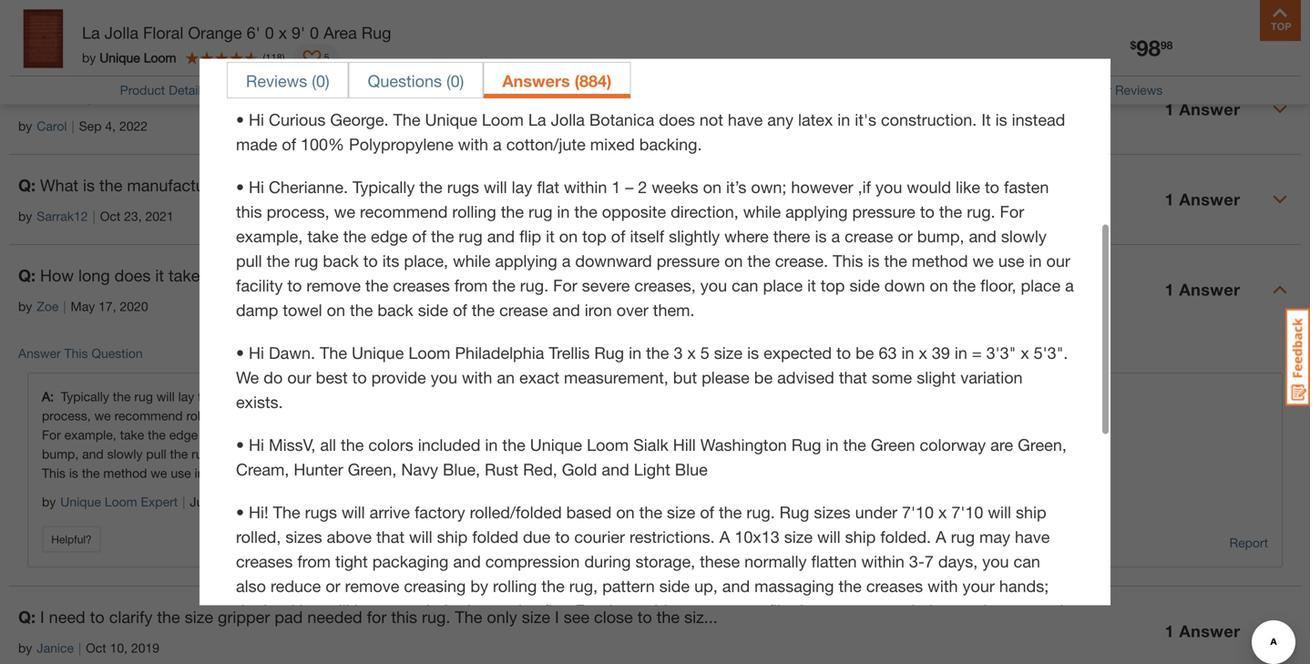 Task type: locate. For each thing, give the bounding box(es) containing it.
1 horizontal spatial 0
[[310, 23, 319, 42]]

x up days,
[[939, 503, 947, 522]]

green up 4,
[[85, 85, 126, 105]]

1 horizontal spatial top
[[583, 226, 607, 246]]

0 horizontal spatial crease.
[[566, 446, 607, 461]]

take right long
[[169, 266, 200, 285]]

98 right $
[[1161, 39, 1173, 52]]

unique loom expert button
[[60, 492, 178, 512]]

itself inside "typically the rug will lay flat within 1 – 2 weeks on it's own; however, if you would like to hasten this process, we recommend rolling the rug in the opposite direction, while applying pressure to the rug. for example, take the edge of the rug and flip it on top of itself slightly where there is a crease or bump, and slowly pull the rug back to its place, while applying a downward pressure on the crease. this is the method we use in our facility to remove the creases from the rug."
[[371, 427, 398, 442]]

0 horizontal spatial process,
[[42, 408, 91, 423]]

3 q: from the top
[[18, 266, 36, 285]]

area
[[324, 23, 357, 42]]

weeks down backing.
[[652, 177, 699, 197]]

98
[[1137, 35, 1161, 61], [1161, 39, 1173, 52]]

side left down
[[850, 276, 880, 295]]

slowly inside hi cherianne. typically the rugs will lay flat within 1 – 2 weeks on it's own; however ,if you would like to fasten this process, we recommend rolling the rug in the opposite direction, while applying pressure to the rug. for example, take the edge of the rug and flip it on top of itself slightly where there is a crease or bump, and slowly pull the rug back to its place, while applying a downward pressure on the crease. this is the method we use in our facility to remove the creases from the rug. for severe creases, you can place it top side down on the floor, place a damp towel on the back side of the crease and iron over them.
[[1002, 226, 1047, 246]]

1 horizontal spatial edge
[[371, 226, 408, 246]]

process, inside hi cherianne. typically the rugs will lay flat within 1 – 2 weeks on it's own; however ,if you would like to fasten this process, we recommend rolling the rug in the opposite direction, while applying pressure to the rug. for example, take the edge of the rug and flip it on top of itself slightly where there is a crease or bump, and slowly pull the rug back to its place, while applying a downward pressure on the crease. this is the method we use in our facility to remove the creases from the rug. for severe creases, you can place it top side down on the floor, place a damp towel on the back side of the crease and iron over them.
[[267, 202, 330, 221]]

by for what is the manufacturer design number.  is it the same pattern to match my current rug
[[18, 209, 32, 224]]

0 vertical spatial flip
[[520, 226, 542, 246]]

2 0 from the left
[[310, 23, 319, 42]]

• up we
[[236, 343, 249, 363]]

does inside hi curious george. the unique loom la jolla botanica does not have any latex in it's construction. it is instead made of 100% polypropylene with a cotton/jute mixed backing.
[[659, 110, 695, 129]]

by for how long does it take for the wrinkles to go away?
[[18, 299, 32, 314]]

iron down severe
[[585, 300, 612, 320]]

1 horizontal spatial our
[[287, 368, 311, 387]]

will
[[484, 177, 507, 197], [157, 389, 175, 404], [342, 503, 365, 522], [988, 503, 1012, 522], [409, 527, 433, 547], [818, 527, 841, 547], [326, 601, 350, 621]]

orange
[[188, 23, 242, 42]]

gold
[[562, 460, 597, 479]]

it's left however
[[726, 177, 747, 197]]

1 vertical spatial from
[[400, 466, 426, 481]]

mixed
[[590, 134, 635, 154]]

the up best at the left of page
[[320, 343, 347, 363]]

| right janice
[[78, 641, 81, 656]]

1 for what is the manufacturer design number.  is it the same pattern to match my current rug
[[1165, 189, 1175, 209]]

back left away?
[[323, 251, 359, 271]]

answer for is the green more lime green or darker
[[1180, 99, 1241, 119]]

2 green from the left
[[207, 85, 249, 105]]

0 horizontal spatial towel
[[283, 300, 322, 320]]

0 vertical spatial does
[[659, 110, 695, 129]]

0 horizontal spatial sizes
[[286, 527, 322, 547]]

0 vertical spatial be
[[856, 343, 875, 363]]

3 hi from the top
[[249, 343, 264, 363]]

hunter
[[294, 460, 343, 479]]

janice button
[[37, 639, 74, 658]]

oct for the
[[100, 209, 121, 224]]

have right not
[[728, 110, 763, 129]]

with inside hi dawn. the unique loom philadelphia trellis rug in the 3 x 5 size is expected to be 63 in x 39 in = 3'3" x 5'3". we do our best to provide you with an exact measurement, but please be advised that some slight variation exists.
[[462, 368, 493, 387]]

colorway
[[920, 435, 986, 455]]

unique inside hi missv, all the colors included in the unique loom sialk hill washington rug in the green colorway are green, cream, hunter green, navy blue, rust red, gold and light blue
[[530, 435, 583, 455]]

normally
[[745, 552, 807, 571]]

0 vertical spatial iron
[[585, 300, 612, 320]]

(0) for reviews (0)
[[312, 71, 330, 91]]

this inside "typically the rug will lay flat within 1 – 2 weeks on it's own; however, if you would like to hasten this process, we recommend rolling the rug in the opposite direction, while applying pressure to the rug. for example, take the edge of the rug and flip it on top of itself slightly where there is a crease or bump, and slowly pull the rug back to its place, while applying a downward pressure on the crease. this is the method we use in our facility to remove the creases from the rug."
[[42, 466, 66, 481]]

away?
[[363, 266, 411, 285]]

tight
[[335, 552, 368, 571]]

siz...
[[685, 607, 718, 627]]

4 hi from the top
[[249, 435, 264, 455]]

place, inside hi cherianne. typically the rugs will lay flat within 1 – 2 weeks on it's own; however ,if you would like to fasten this process, we recommend rolling the rug in the opposite direction, while applying pressure to the rug. for example, take the edge of the rug and flip it on top of itself slightly where there is a crease or bump, and slowly pull the rug back to its place, while applying a downward pressure on the crease. this is the method we use in our facility to remove the creases from the rug. for severe creases, you can place it top side down on the floor, place a damp towel on the back side of the crease and iron over them.
[[404, 251, 449, 271]]

0 horizontal spatial example,
[[64, 427, 116, 442]]

0 horizontal spatial have
[[728, 110, 763, 129]]

oct left 23, at the top of page
[[100, 209, 121, 224]]

x
[[279, 23, 287, 42], [688, 343, 696, 363], [919, 343, 928, 363], [1021, 343, 1030, 363], [939, 503, 947, 522]]

it down polypropylene
[[363, 175, 372, 195]]

use inside hi cherianne. typically the rugs will lay flat within 1 – 2 weeks on it's own; however ,if you would like to fasten this process, we recommend rolling the rug in the opposite direction, while applying pressure to the rug. for example, take the edge of the rug and flip it on top of itself slightly where there is a crease or bump, and slowly pull the rug back to its place, while applying a downward pressure on the crease. this is the method we use in our facility to remove the creases from the rug. for severe creases, you can place it top side down on the floor, place a damp towel on the back side of the crease and iron over them.
[[999, 251, 1025, 271]]

1 vertical spatial oct
[[86, 641, 106, 656]]

10,
[[110, 641, 128, 656]]

bump, inside "typically the rug will lay flat within 1 – 2 weeks on it's own; however, if you would like to hasten this process, we recommend rolling the rug in the opposite direction, while applying pressure to the rug. for example, take the edge of the rug and flip it on top of itself slightly where there is a crease or bump, and slowly pull the rug back to its place, while applying a downward pressure on the crease. this is the method we use in our facility to remove the creases from the rug."
[[42, 446, 79, 461]]

over inside hi cherianne. typically the rugs will lay flat within 1 – 2 weeks on it's own; however ,if you would like to fasten this process, we recommend rolling the rug in the opposite direction, while applying pressure to the rug. for example, take the edge of the rug and flip it on top of itself slightly where there is a crease or bump, and slowly pull the rug back to its place, while applying a downward pressure on the crease. this is the method we use in our facility to remove the creases from the rug. for severe creases, you can place it top side down on the floor, place a damp towel on the back side of the crease and iron over them.
[[617, 300, 649, 320]]

1 • from the top
[[236, 110, 249, 129]]

pull inside hi cherianne. typically the rugs will lay flat within 1 – 2 weeks on it's own; however ,if you would like to fasten this process, we recommend rolling the rug in the opposite direction, while applying pressure to the rug. for example, take the edge of the rug and flip it on top of itself slightly where there is a crease or bump, and slowly pull the rug back to its place, while applying a downward pressure on the crease. this is the method we use in our facility to remove the creases from the rug. for severe creases, you can place it top side down on the floor, place a damp towel on the back side of the crease and iron over them.
[[236, 251, 262, 271]]

or
[[253, 85, 268, 105], [898, 226, 913, 246], [579, 427, 591, 442], [326, 576, 341, 596]]

itself inside hi cherianne. typically the rugs will lay flat within 1 – 2 weeks on it's own; however ,if you would like to fasten this process, we recommend rolling the rug in the opposite direction, while applying pressure to the rug. for example, take the edge of the rug and flip it on top of itself slightly where there is a crease or bump, and slowly pull the rug back to its place, while applying a downward pressure on the crease. this is the method we use in our facility to remove the creases from the rug. for severe creases, you can place it top side down on the floor, place a damp towel on the back side of the crease and iron over them.
[[630, 226, 665, 246]]

a
[[720, 527, 730, 547], [936, 527, 947, 547]]

rolled/folded
[[470, 503, 562, 522]]

– inside "typically the rug will lay flat within 1 – 2 weeks on it's own; however, if you would like to hasten this process, we recommend rolling the rug in the opposite direction, while applying pressure to the rug. for example, take the edge of the rug and flip it on top of itself slightly where there is a crease or bump, and slowly pull the rug back to its place, while applying a downward pressure on the crease. this is the method we use in our facility to remove the creases from the rug."
[[267, 389, 273, 404]]

for inside "typically the rug will lay flat within 1 – 2 weeks on it's own; however, if you would like to hasten this process, we recommend rolling the rug in the opposite direction, while applying pressure to the rug. for example, take the edge of the rug and flip it on top of itself slightly where there is a crease or bump, and slowly pull the rug back to its place, while applying a downward pressure on the crease. this is the method we use in our facility to remove the creases from the rug."
[[42, 427, 61, 442]]

within inside "typically the rug will lay flat within 1 – 2 weeks on it's own; however, if you would like to hasten this process, we recommend rolling the rug in the opposite direction, while applying pressure to the rug. for example, take the edge of the rug and flip it on top of itself slightly where there is a crease or bump, and slowly pull the rug back to its place, while applying a downward pressure on the crease. this is the method we use in our facility to remove the creases from the rug."
[[219, 389, 252, 404]]

storage,
[[636, 552, 696, 571]]

that
[[839, 368, 868, 387], [376, 527, 405, 547]]

1 vertical spatial edge
[[169, 427, 198, 442]]

|
[[72, 118, 74, 133], [93, 209, 95, 224], [63, 299, 66, 314], [182, 494, 185, 509], [78, 641, 81, 656]]

• down "made"
[[236, 177, 249, 197]]

0 vertical spatial slightly
[[669, 226, 720, 246]]

downward inside hi cherianne. typically the rugs will lay flat within 1 – 2 weeks on it's own; however ,if you would like to fasten this process, we recommend rolling the rug in the opposite direction, while applying pressure to the rug. for example, take the edge of the rug and flip it on top of itself slightly where there is a crease or bump, and slowly pull the rug back to its place, while applying a downward pressure on the crease. this is the method we use in our facility to remove the creases from the rug. for severe creases, you can place it top side down on the floor, place a damp towel on the back side of the crease and iron over them.
[[576, 251, 652, 271]]

pattern down during
[[603, 576, 655, 596]]

(0) up 'curious' at left
[[312, 71, 330, 91]]

flat inside hi cherianne. typically the rugs will lay flat within 1 – 2 weeks on it's own; however ,if you would like to fasten this process, we recommend rolling the rug in the opposite direction, while applying pressure to the rug. for example, take the edge of the rug and flip it on top of itself slightly where there is a crease or bump, and slowly pull the rug back to its place, while applying a downward pressure on the crease. this is the method we use in our facility to remove the creases from the rug. for severe creases, you can place it top side down on the floor, place a damp towel on the back side of the crease and iron over them.
[[537, 177, 560, 197]]

0 vertical spatial sizes
[[814, 503, 851, 522]]

product
[[120, 83, 165, 98]]

size up "restrictions."
[[667, 503, 696, 522]]

1 vertical spatial rugs
[[305, 503, 337, 522]]

compression
[[486, 552, 580, 571]]

1 horizontal spatial sizes
[[814, 503, 851, 522]]

answer
[[1180, 99, 1241, 119], [1180, 189, 1241, 209], [1180, 280, 1241, 299], [18, 346, 61, 361], [1180, 621, 1241, 641]]

0 vertical spatial our
[[1047, 251, 1071, 271]]

1 horizontal spatial that
[[839, 368, 868, 387]]

loom up the gold
[[587, 435, 629, 455]]

0 horizontal spatial i
[[40, 607, 44, 627]]

1 vertical spatial method
[[103, 466, 147, 481]]

for down a:
[[42, 427, 61, 442]]

1 horizontal spatial is
[[346, 175, 359, 195]]

the left the only
[[455, 607, 483, 627]]

for
[[1000, 202, 1025, 221], [553, 276, 578, 295], [42, 427, 61, 442], [575, 601, 600, 621]]

is down the ,if
[[868, 251, 880, 271]]

1 horizontal spatial example,
[[236, 226, 303, 246]]

method
[[912, 251, 968, 271], [103, 466, 147, 481]]

3 1 answer from the top
[[1165, 280, 1241, 299]]

5 • from the top
[[236, 503, 249, 522]]

q: for q: what is the manufacturer design number.  is it the same pattern to match my current rug
[[18, 175, 36, 195]]

damp down your
[[978, 601, 1020, 621]]

bump, inside hi cherianne. typically the rugs will lay flat within 1 – 2 weeks on it's own; however ,if you would like to fasten this process, we recommend rolling the rug in the opposite direction, while applying pressure to the rug. for example, take the edge of the rug and flip it on top of itself slightly where there is a crease or bump, and slowly pull the rug back to its place, while applying a downward pressure on the crease. this is the method we use in our facility to remove the creases from the rug. for severe creases, you can place it top side down on the floor, place a damp towel on the back side of the crease and iron over them.
[[918, 226, 965, 246]]

1 vertical spatial itself
[[371, 427, 398, 442]]

1 vertical spatial for
[[367, 607, 387, 627]]

the inside hi! the rugs will arrive factory rolled/folded based on the size of the rug. rug sizes under 7'10 x 7'10 will ship rolled, sizes above that will ship folded due to courier restrictions. a 10x13 size will ship folded. a rug may have creases from tight packaging and compression during storage, these normally flatten within 3-7 days, you can also reduce or remove creasing by rolling the rug, pattern side up, and massaging the creases with your hands; the backing will loosen to help the rug lay flat. for the stubborn creases, flip the rug over and place a damp towel over the crease; using the synthetic setting, iron over the damp towel; this should remove the crease
[[273, 503, 300, 522]]

method inside hi cherianne. typically the rugs will lay flat within 1 – 2 weeks on it's own; however ,if you would like to fasten this process, we recommend rolling the rug in the opposite direction, while applying pressure to the rug. for example, take the edge of the rug and flip it on top of itself slightly where there is a crease or bump, and slowly pull the rug back to its place, while applying a downward pressure on the crease. this is the method we use in our facility to remove the creases from the rug. for severe creases, you can place it top side down on the floor, place a damp towel on the back side of the crease and iron over them.
[[912, 251, 968, 271]]

i
[[40, 607, 44, 627], [555, 607, 559, 627]]

arrive
[[370, 503, 410, 522]]

2 horizontal spatial our
[[1047, 251, 1071, 271]]

restrictions.
[[630, 527, 715, 547]]

rolled,
[[236, 527, 281, 547]]

1 0 from the left
[[265, 23, 274, 42]]

1 for is the green more lime green or darker
[[1165, 99, 1175, 119]]

1 horizontal spatial use
[[999, 251, 1025, 271]]

answer for i need to clarify the size gripper pad needed for this rug.  the only size i see close to the siz...
[[1180, 621, 1241, 641]]

use inside "typically the rug will lay flat within 1 – 2 weeks on it's own; however, if you would like to hasten this process, we recommend rolling the rug in the opposite direction, while applying pressure to the rug. for example, take the edge of the rug and flip it on top of itself slightly where there is a crease or bump, and slowly pull the rug back to its place, while applying a downward pressure on the crease. this is the method we use in our facility to remove the creases from the rug."
[[171, 466, 191, 481]]

questions element
[[9, 64, 1302, 664]]

direction,
[[671, 202, 739, 221], [356, 408, 409, 423]]

q: is the green more lime green or darker
[[18, 85, 319, 105]]

flip inside hi cherianne. typically the rugs will lay flat within 1 – 2 weeks on it's own; however ,if you would like to fasten this process, we recommend rolling the rug in the opposite direction, while applying pressure to the rug. for example, take the edge of the rug and flip it on top of itself slightly where there is a crease or bump, and slowly pull the rug back to its place, while applying a downward pressure on the crease. this is the method we use in our facility to remove the creases from the rug. for severe creases, you can place it top side down on the floor, place a damp towel on the back side of the crease and iron over them.
[[520, 226, 542, 246]]

top inside "typically the rug will lay flat within 1 – 2 weeks on it's own; however, if you would like to hasten this process, we recommend rolling the rug in the opposite direction, while applying pressure to the rug. for example, take the edge of the rug and flip it on top of itself slightly where there is a crease or bump, and slowly pull the rug back to its place, while applying a downward pressure on the crease. this is the method we use in our facility to remove the creases from the rug."
[[334, 427, 353, 442]]

or inside hi! the rugs will arrive factory rolled/folded based on the size of the rug. rug sizes under 7'10 x 7'10 will ship rolled, sizes above that will ship folded due to courier restrictions. a 10x13 size will ship folded. a rug may have creases from tight packaging and compression during storage, these normally flatten within 3-7 days, you can also reduce or remove creasing by rolling the rug, pattern side up, and massaging the creases with your hands; the backing will loosen to help the rug lay flat. for the stubborn creases, flip the rug over and place a damp towel over the crease; using the synthetic setting, iron over the damp towel; this should remove the crease
[[326, 576, 341, 596]]

(0) inside 'button'
[[447, 71, 464, 91]]

flat left exists.
[[198, 389, 215, 404]]

1 answer for pattern
[[1165, 189, 1241, 209]]

2021 right the 7,
[[228, 494, 257, 509]]

own; left however
[[751, 177, 787, 197]]

0 horizontal spatial slightly
[[401, 427, 441, 442]]

0 vertical spatial pull
[[236, 251, 262, 271]]

by unique loom expert | jun 7, 2021
[[42, 494, 257, 509]]

within down "mixed"
[[564, 177, 607, 197]]

2 1 answer from the top
[[1165, 189, 1241, 209]]

showing
[[18, 29, 68, 44]]

the right the hi!
[[273, 503, 300, 522]]

slightly up them.
[[669, 226, 720, 246]]

0 vertical spatial oct
[[100, 209, 121, 224]]

example, inside "typically the rug will lay flat within 1 – 2 weeks on it's own; however, if you would like to hasten this process, we recommend rolling the rug in the opposite direction, while applying pressure to the rug. for example, take the edge of the rug and flip it on top of itself slightly where there is a crease or bump, and slowly pull the rug back to its place, while applying a downward pressure on the crease. this is the method we use in our facility to remove the creases from the rug."
[[64, 427, 116, 442]]

from
[[455, 276, 488, 295], [400, 466, 426, 481], [297, 552, 331, 571]]

la up cotton/jute
[[529, 110, 546, 129]]

a up these
[[720, 527, 730, 547]]

weeks inside hi cherianne. typically the rugs will lay flat within 1 – 2 weeks on it's own; however ,if you would like to fasten this process, we recommend rolling the rug in the opposite direction, while applying pressure to the rug. for example, take the edge of the rug and flip it on top of itself slightly where there is a crease or bump, and slowly pull the rug back to its place, while applying a downward pressure on the crease. this is the method we use in our facility to remove the creases from the rug. for severe creases, you can place it top side down on the floor, place a damp towel on the back side of the crease and iron over them.
[[652, 177, 699, 197]]

2 a from the left
[[936, 527, 947, 547]]

sarrak12
[[37, 209, 88, 224]]

is
[[40, 85, 53, 105], [346, 175, 359, 195]]

• up "made"
[[236, 110, 249, 129]]

rug. inside hi! the rugs will arrive factory rolled/folded based on the size of the rug. rug sizes under 7'10 x 7'10 will ship rolled, sizes above that will ship folded due to courier restrictions. a 10x13 size will ship folded. a rug may have creases from tight packaging and compression during storage, these normally flatten within 3-7 days, you can also reduce or remove creasing by rolling the rug, pattern side up, and massaging the creases with your hands; the backing will loosen to help the rug lay flat. for the stubborn creases, flip the rug over and place a damp towel over the crease; using the synthetic setting, iron over the damp towel; this should remove the crease
[[747, 503, 775, 522]]

process, inside "typically the rug will lay flat within 1 – 2 weeks on it's own; however, if you would like to hasten this process, we recommend rolling the rug in the opposite direction, while applying pressure to the rug. for example, take the edge of the rug and flip it on top of itself slightly where there is a crease or bump, and slowly pull the rug back to its place, while applying a downward pressure on the crease. this is the method we use in our facility to remove the creases from the rug."
[[42, 408, 91, 423]]

blue
[[675, 460, 708, 479]]

1 horizontal spatial does
[[659, 110, 695, 129]]

2 vertical spatial our
[[208, 466, 227, 481]]

sizes left under
[[814, 503, 851, 522]]

a:
[[42, 389, 61, 404]]

0 horizontal spatial side
[[418, 300, 449, 320]]

feedback link image
[[1286, 308, 1311, 407]]

1 vertical spatial direction,
[[356, 408, 409, 423]]

product image image
[[14, 9, 73, 68]]

jolla
[[105, 23, 139, 42], [551, 110, 585, 129]]

own; inside "typically the rug will lay flat within 1 – 2 weeks on it's own; however, if you would like to hasten this process, we recommend rolling the rug in the opposite direction, while applying pressure to the rug. for example, take the edge of the rug and flip it on top of itself slightly where there is a crease or bump, and slowly pull the rug back to its place, while applying a downward pressure on the crease. this is the method we use in our facility to remove the creases from the rug."
[[365, 389, 392, 404]]

rug. up '10x13'
[[747, 503, 775, 522]]

0 vertical spatial slowly
[[1002, 226, 1047, 246]]

same
[[404, 175, 444, 195]]

by left zoe
[[18, 299, 32, 314]]

0 vertical spatial rolling
[[452, 202, 497, 221]]

hi down "made"
[[249, 177, 264, 197]]

0 right 6'
[[265, 23, 274, 42]]

0 horizontal spatial flat
[[198, 389, 215, 404]]

0 horizontal spatial flip
[[285, 427, 302, 442]]

customer
[[1056, 83, 1112, 98]]

la left 13
[[82, 23, 100, 42]]

be left 63
[[856, 343, 875, 363]]

4 1 answer from the top
[[1165, 621, 1241, 641]]

1 horizontal spatial –
[[626, 177, 634, 197]]

4 • from the top
[[236, 435, 249, 455]]

your
[[963, 576, 995, 596]]

1 vertical spatial like
[[523, 389, 542, 404]]

flip
[[520, 226, 542, 246], [285, 427, 302, 442], [769, 601, 791, 621]]

0 horizontal spatial damp
[[236, 300, 278, 320]]

size
[[714, 343, 743, 363], [667, 503, 696, 522], [785, 527, 813, 547], [185, 607, 213, 627], [522, 607, 551, 627]]

1 vertical spatial use
[[171, 466, 191, 481]]

1 inside hi cherianne. typically the rugs will lay flat within 1 – 2 weeks on it's own; however ,if you would like to fasten this process, we recommend rolling the rug in the opposite direction, while applying pressure to the rug. for example, take the edge of the rug and flip it on top of itself slightly where there is a crease or bump, and slowly pull the rug back to its place, while applying a downward pressure on the crease. this is the method we use in our facility to remove the creases from the rug. for severe creases, you can place it top side down on the floor, place a damp towel on the back side of the crease and iron over them.
[[612, 177, 621, 197]]

this inside "typically the rug will lay flat within 1 – 2 weeks on it's own; however, if you would like to hasten this process, we recommend rolling the rug in the opposite direction, while applying pressure to the rug. for example, take the edge of the rug and flip it on top of itself slightly where there is a crease or bump, and slowly pull the rug back to its place, while applying a downward pressure on the crease. this is the method we use in our facility to remove the creases from the rug."
[[602, 389, 622, 404]]

factory
[[415, 503, 465, 522]]

0 vertical spatial edge
[[371, 226, 408, 246]]

latex
[[798, 110, 833, 129]]

unique inside questions element
[[60, 494, 101, 509]]

1 7'10 from the left
[[902, 503, 934, 522]]

trellis
[[549, 343, 590, 363]]

0 right 9'
[[310, 23, 319, 42]]

a left included
[[400, 446, 407, 461]]

2 horizontal spatial flip
[[769, 601, 791, 621]]

main content
[[0, 0, 1311, 664]]

creases, inside hi! the rugs will arrive factory rolled/folded based on the size of the rug. rug sizes under 7'10 x 7'10 will ship rolled, sizes above that will ship folded due to courier restrictions. a 10x13 size will ship folded. a rug may have creases from tight packaging and compression during storage, these normally flatten within 3-7 days, you can also reduce or remove creasing by rolling the rug, pattern side up, and massaging the creases with your hands; the backing will loosen to help the rug lay flat. for the stubborn creases, flip the rug over and place a damp towel over the crease; using the synthetic setting, iron over the damp towel; this should remove the crease
[[703, 601, 764, 621]]

0 horizontal spatial for
[[204, 266, 224, 285]]

creases down "3-" at the right bottom of page
[[867, 576, 924, 596]]

dawn.
[[269, 343, 315, 363]]

– right my
[[626, 177, 634, 197]]

unique down specifications
[[425, 110, 477, 129]]

1 horizontal spatial slowly
[[1002, 226, 1047, 246]]

bump, down a:
[[42, 446, 79, 461]]

this inside hi cherianne. typically the rugs will lay flat within 1 – 2 weeks on it's own; however ,if you would like to fasten this process, we recommend rolling the rug in the opposite direction, while applying pressure to the rug. for example, take the edge of the rug and flip it on top of itself slightly where there is a crease or bump, and slowly pull the rug back to its place, while applying a downward pressure on the crease. this is the method we use in our facility to remove the creases from the rug. for severe creases, you can place it top side down on the floor, place a damp towel on the back side of the crease and iron over them.
[[833, 251, 864, 271]]

loom inside hi missv, all the colors included in the unique loom sialk hill washington rug in the green colorway are green, cream, hunter green, navy blue, rust red, gold and light blue
[[587, 435, 629, 455]]

fasten
[[1004, 177, 1049, 197]]

damp
[[236, 300, 278, 320], [978, 601, 1020, 621], [655, 626, 697, 645]]

1 horizontal spatial jolla
[[551, 110, 585, 129]]

over
[[617, 300, 649, 320], [851, 601, 883, 621], [236, 626, 268, 645], [591, 626, 623, 645]]

in up missv, on the left bottom of the page
[[268, 408, 278, 423]]

slightly inside hi cherianne. typically the rugs will lay flat within 1 – 2 weeks on it's own; however ,if you would like to fasten this process, we recommend rolling the rug in the opposite direction, while applying pressure to the rug. for example, take the edge of the rug and flip it on top of itself slightly where there is a crease or bump, and slowly pull the rug back to its place, while applying a downward pressure on the crease. this is the method we use in our facility to remove the creases from the rug. for severe creases, you can place it top side down on the floor, place a damp towel on the back side of the crease and iron over them.
[[669, 226, 720, 246]]

• for hi cherianne. typically the rugs will lay flat within 1 – 2 weeks on it's own; however ,if you would like to fasten this process, we recommend rolling the rug in the opposite direction, while applying pressure to the rug. for example, take the edge of the rug and flip it on top of itself slightly where there is a crease or bump, and slowly pull the rug back to its place, while applying a downward pressure on the crease. this is the method we use in our facility to remove the creases from the rug. for severe creases, you can place it top side down on the floor, place a damp towel on the back side of the crease and iron over them.
[[236, 177, 249, 197]]

3 • from the top
[[236, 343, 249, 363]]

98 inside $ 98 98
[[1161, 39, 1173, 52]]

2 hi from the top
[[249, 177, 264, 197]]

1 for how long does it take for the wrinkles to go away?
[[1165, 280, 1175, 299]]

does inside questions element
[[115, 266, 151, 285]]

our inside hi dawn. the unique loom philadelphia trellis rug in the 3 x 5 size is expected to be 63 in x 39 in = 3'3" x 5'3". we do our best to provide you with an exact measurement, but please be advised that some slight variation exists.
[[287, 368, 311, 387]]

1 horizontal spatial 2
[[638, 177, 647, 197]]

– inside hi cherianne. typically the rugs will lay flat within 1 – 2 weeks on it's own; however ,if you would like to fasten this process, we recommend rolling the rug in the opposite direction, while applying pressure to the rug. for example, take the edge of the rug and flip it on top of itself slightly where there is a crease or bump, and slowly pull the rug back to its place, while applying a downward pressure on the crease. this is the method we use in our facility to remove the creases from the rug. for severe creases, you can place it top side down on the floor, place a damp towel on the back side of the crease and iron over them.
[[626, 177, 634, 197]]

top up hunter
[[334, 427, 353, 442]]

recommend inside hi cherianne. typically the rugs will lay flat within 1 – 2 weeks on it's own; however ,if you would like to fasten this process, we recommend rolling the rug in the opposite direction, while applying pressure to the rug. for example, take the edge of the rug and flip it on top of itself slightly where there is a crease or bump, and slowly pull the rug back to its place, while applying a downward pressure on the crease. this is the method we use in our facility to remove the creases from the rug. for severe creases, you can place it top side down on the floor, place a damp towel on the back side of the crease and iron over them.
[[360, 202, 448, 221]]

side inside hi! the rugs will arrive factory rolled/folded based on the size of the rug. rug sizes under 7'10 x 7'10 will ship rolled, sizes above that will ship folded due to courier restrictions. a 10x13 size will ship folded. a rug may have creases from tight packaging and compression during storage, these normally flatten within 3-7 days, you can also reduce or remove creasing by rolling the rug, pattern side up, and massaging the creases with your hands; the backing will loosen to help the rug lay flat. for the stubborn creases, flip the rug over and place a damp towel over the crease; using the synthetic setting, iron over the damp towel; this should remove the crease
[[660, 576, 690, 596]]

expected
[[764, 343, 832, 363]]

the
[[57, 85, 80, 105], [99, 175, 122, 195], [377, 175, 400, 195], [420, 177, 443, 197], [501, 202, 524, 221], [575, 202, 598, 221], [940, 202, 963, 221], [343, 226, 366, 246], [431, 226, 454, 246], [267, 251, 290, 271], [748, 251, 771, 271], [885, 251, 908, 271], [229, 266, 252, 285], [366, 276, 389, 295], [493, 276, 516, 295], [953, 276, 976, 295], [350, 300, 373, 320], [472, 300, 495, 320], [646, 343, 669, 363], [113, 389, 131, 404], [224, 408, 242, 423], [281, 408, 299, 423], [565, 408, 583, 423], [148, 427, 166, 442], [216, 427, 234, 442], [341, 435, 364, 455], [503, 435, 526, 455], [844, 435, 867, 455], [170, 446, 188, 461], [544, 446, 562, 461], [82, 466, 100, 481], [331, 466, 349, 481], [430, 466, 448, 481], [640, 503, 663, 522], [719, 503, 742, 522], [542, 576, 565, 596], [839, 576, 862, 596], [236, 601, 259, 621], [462, 601, 486, 621], [604, 601, 627, 621], [795, 601, 818, 621], [157, 607, 180, 627], [657, 607, 680, 627], [273, 626, 296, 645], [402, 626, 425, 645], [627, 626, 651, 645], [894, 626, 917, 645]]

118
[[266, 51, 282, 63]]

q:
[[18, 85, 36, 105], [18, 175, 36, 195], [18, 266, 36, 285], [18, 607, 36, 627]]

edge inside "typically the rug will lay flat within 1 – 2 weeks on it's own; however, if you would like to hasten this process, we recommend rolling the rug in the opposite direction, while applying pressure to the rug. for example, take the edge of the rug and flip it on top of itself slightly where there is a crease or bump, and slowly pull the rug back to its place, while applying a downward pressure on the crease. this is the method we use in our facility to remove the creases from the rug."
[[169, 427, 198, 442]]

size inside hi dawn. the unique loom philadelphia trellis rug in the 3 x 5 size is expected to be 63 in x 39 in = 3'3" x 5'3". we do our best to provide you with an exact measurement, but please be advised that some slight variation exists.
[[714, 343, 743, 363]]

that inside hi! the rugs will arrive factory rolled/folded based on the size of the rug. rug sizes under 7'10 x 7'10 will ship rolled, sizes above that will ship folded due to courier restrictions. a 10x13 size will ship folded. a rug may have creases from tight packaging and compression during storage, these normally flatten within 3-7 days, you can also reduce or remove creasing by rolling the rug, pattern side up, and massaging the creases with your hands; the backing will loosen to help the rug lay flat. for the stubborn creases, flip the rug over and place a damp towel over the crease; using the synthetic setting, iron over the damp towel; this should remove the crease
[[376, 527, 405, 547]]

would right the ,if
[[907, 177, 952, 197]]

that inside hi dawn. the unique loom philadelphia trellis rug in the 3 x 5 size is expected to be 63 in x 39 in = 3'3" x 5'3". we do our best to provide you with an exact measurement, but please be advised that some slight variation exists.
[[839, 368, 868, 387]]

2 • from the top
[[236, 177, 249, 197]]

1 horizontal spatial can
[[1014, 552, 1041, 571]]

7,
[[214, 494, 225, 509]]

loom up the provide
[[409, 343, 451, 363]]

bump,
[[918, 226, 965, 246], [42, 446, 79, 461]]

direction, inside hi cherianne. typically the rugs will lay flat within 1 – 2 weeks on it's own; however ,if you would like to fasten this process, we recommend rolling the rug in the opposite direction, while applying pressure to the rug. for example, take the edge of the rug and flip it on top of itself slightly where there is a crease or bump, and slowly pull the rug back to its place, while applying a downward pressure on the crease. this is the method we use in our facility to remove the creases from the rug. for severe creases, you can place it top side down on the floor, place a damp towel on the back side of the crease and iron over them.
[[671, 202, 739, 221]]

flatten
[[812, 552, 857, 571]]

0 horizontal spatial edge
[[169, 427, 198, 442]]

by janice | oct 10, 2019
[[18, 641, 160, 656]]

this up helpful?
[[42, 466, 66, 481]]

towel down wrinkles
[[283, 300, 322, 320]]

0 vertical spatial with
[[458, 134, 489, 154]]

by unique loom
[[82, 50, 176, 65]]

like
[[956, 177, 981, 197], [523, 389, 542, 404]]

1 vertical spatial with
[[462, 368, 493, 387]]

that left "some"
[[839, 368, 868, 387]]

it right long
[[155, 266, 164, 285]]

crease inside hi! the rugs will arrive factory rolled/folded based on the size of the rug. rug sizes under 7'10 x 7'10 will ship rolled, sizes above that will ship folded due to courier restrictions. a 10x13 size will ship folded. a rug may have creases from tight packaging and compression during storage, these normally flatten within 3-7 days, you can also reduce or remove creasing by rolling the rug, pattern side up, and massaging the creases with your hands; the backing will loosen to help the rug lay flat. for the stubborn creases, flip the rug over and place a damp towel over the crease; using the synthetic setting, iron over the damp towel; this should remove the crease
[[922, 626, 970, 645]]

botanica
[[590, 110, 655, 129]]

would inside hi cherianne. typically the rugs will lay flat within 1 – 2 weeks on it's own; however ,if you would like to fasten this process, we recommend rolling the rug in the opposite direction, while applying pressure to the rug. for example, take the edge of the rug and flip it on top of itself slightly where there is a crease or bump, and slowly pull the rug back to its place, while applying a downward pressure on the crease. this is the method we use in our facility to remove the creases from the rug. for severe creases, you can place it top side down on the floor, place a damp towel on the back side of the crease and iron over them.
[[907, 177, 952, 197]]

0 horizontal spatial weeks
[[287, 389, 324, 404]]

hi inside hi missv, all the colors included in the unique loom sialk hill washington rug in the green colorway are green, cream, hunter green, navy blue, rust red, gold and light blue
[[249, 435, 264, 455]]

like inside "typically the rug will lay flat within 1 – 2 weeks on it's own; however, if you would like to hasten this process, we recommend rolling the rug in the opposite direction, while applying pressure to the rug. for example, take the edge of the rug and flip it on top of itself slightly where there is a crease or bump, and slowly pull the rug back to its place, while applying a downward pressure on the crease. this is the method we use in our facility to remove the creases from the rug."
[[523, 389, 542, 404]]

hi up we
[[249, 343, 264, 363]]

our
[[1047, 251, 1071, 271], [287, 368, 311, 387], [208, 466, 227, 481]]

our down fasten
[[1047, 251, 1071, 271]]

| for the
[[93, 209, 95, 224]]

stubborn
[[632, 601, 698, 621]]

1 vertical spatial jolla
[[551, 110, 585, 129]]

green, down colors at the bottom left of the page
[[348, 460, 397, 479]]

with down '7'
[[928, 576, 958, 596]]

1 vertical spatial iron
[[559, 626, 586, 645]]

green,
[[1018, 435, 1067, 455], [348, 460, 397, 479]]

jolla up by unique loom
[[105, 23, 139, 42]]

weeks down best at the left of page
[[287, 389, 324, 404]]

0 horizontal spatial 0
[[265, 23, 274, 42]]

1 horizontal spatial side
[[660, 576, 690, 596]]

to
[[506, 175, 520, 195], [985, 177, 1000, 197], [920, 202, 935, 221], [363, 251, 378, 271], [321, 266, 335, 285], [287, 276, 302, 295], [837, 343, 851, 363], [352, 368, 367, 387], [545, 389, 557, 404], [550, 408, 562, 423], [245, 446, 257, 461], [270, 466, 282, 481], [555, 527, 570, 547], [407, 601, 422, 621], [90, 607, 105, 627], [638, 607, 652, 627]]

a up days,
[[936, 527, 947, 547]]

can inside hi! the rugs will arrive factory rolled/folded based on the size of the rug. rug sizes under 7'10 x 7'10 will ship rolled, sizes above that will ship folded due to courier restrictions. a 10x13 size will ship folded. a rug may have creases from tight packaging and compression during storage, these normally flatten within 3-7 days, you can also reduce or remove creasing by rolling the rug, pattern side up, and massaging the creases with your hands; the backing will loosen to help the rug lay flat. for the stubborn creases, flip the rug over and place a damp towel over the crease; using the synthetic setting, iron over the damp towel; this should remove the crease
[[1014, 552, 1041, 571]]

our up the 7,
[[208, 466, 227, 481]]

0 horizontal spatial place,
[[277, 446, 311, 461]]

0 horizontal spatial method
[[103, 466, 147, 481]]

0 vertical spatial –
[[626, 177, 634, 197]]

flip down match
[[520, 226, 542, 246]]

crease;
[[300, 626, 353, 645]]

1 vertical spatial bump,
[[42, 446, 79, 461]]

2 7'10 from the left
[[952, 503, 984, 522]]

you inside hi! the rugs will arrive factory rolled/folded based on the size of the rug. rug sizes under 7'10 x 7'10 will ship rolled, sizes above that will ship folded due to courier restrictions. a 10x13 size will ship folded. a rug may have creases from tight packaging and compression during storage, these normally flatten within 3-7 days, you can also reduce or remove creasing by rolling the rug, pattern side up, and massaging the creases with your hands; the backing will loosen to help the rug lay flat. for the stubborn creases, flip the rug over and place a damp towel over the crease; using the synthetic setting, iron over the damp towel; this should remove the crease
[[983, 552, 1009, 571]]

loom inside questions element
[[105, 494, 137, 509]]

1
[[1165, 99, 1175, 119], [612, 177, 621, 197], [1165, 189, 1175, 209], [1165, 280, 1175, 299], [256, 389, 263, 404], [1165, 621, 1175, 641]]

pattern right "same"
[[449, 175, 501, 195]]

0 vertical spatial side
[[850, 276, 880, 295]]

• for hi! the rugs will arrive factory rolled/folded based on the size of the rug. rug sizes under 7'10 x 7'10 will ship rolled, sizes above that will ship folded due to courier restrictions. a 10x13 size will ship folded. a rug may have creases from tight packaging and compression during storage, these normally flatten within 3-7 days, you can also reduce or remove creasing by rolling the rug, pattern side up, and massaging the creases with your hands; the backing will loosen to help the rug lay flat. for the stubborn creases, flip the rug over and place a damp towel over the crease; using the synthetic setting, iron over the damp towel; this should remove the crease
[[236, 503, 249, 522]]

0 vertical spatial take
[[307, 226, 339, 246]]

creases down rolled, on the bottom of the page
[[236, 552, 293, 571]]

0 vertical spatial la
[[82, 23, 100, 42]]

of left colors at the bottom left of the page
[[356, 427, 367, 442]]

typically inside "typically the rug will lay flat within 1 – 2 weeks on it's own; however, if you would like to hasten this process, we recommend rolling the rug in the opposite direction, while applying pressure to the rug. for example, take the edge of the rug and flip it on top of itself slightly where there is a crease or bump, and slowly pull the rug back to its place, while applying a downward pressure on the crease. this is the method we use in our facility to remove the creases from the rug."
[[61, 389, 109, 404]]

1 vertical spatial 2021
[[228, 494, 257, 509]]

it
[[982, 110, 991, 129]]

1 i from the left
[[40, 607, 44, 627]]

advised
[[778, 368, 835, 387]]

in inside hi curious george. the unique loom la jolla botanica does not have any latex in it's construction. it is instead made of 100% polypropylene with a cotton/jute mixed backing.
[[838, 110, 851, 129]]

1 horizontal spatial rugs
[[447, 177, 479, 197]]

will inside "typically the rug will lay flat within 1 – 2 weeks on it's own; however, if you would like to hasten this process, we recommend rolling the rug in the opposite direction, while applying pressure to the rug. for example, take the edge of the rug and flip it on top of itself slightly where there is a crease or bump, and slowly pull the rug back to its place, while applying a downward pressure on the crease. this is the method we use in our facility to remove the creases from the rug."
[[157, 389, 175, 404]]

applying right all at the bottom left
[[348, 446, 396, 461]]

la jolla floral orange 6' 0 x 9' 0 area rug
[[82, 23, 391, 42]]

ship down factory
[[437, 527, 468, 547]]

(0) inside button
[[312, 71, 330, 91]]

0 vertical spatial weeks
[[652, 177, 699, 197]]

0 vertical spatial within
[[564, 177, 607, 197]]

2 horizontal spatial ship
[[1016, 503, 1047, 522]]

place right floor,
[[1021, 276, 1061, 295]]

4 q: from the top
[[18, 607, 36, 627]]

1 horizontal spatial flip
[[520, 226, 542, 246]]

1 horizontal spatial creases,
[[703, 601, 764, 621]]

lay inside "typically the rug will lay flat within 1 – 2 weeks on it's own; however, if you would like to hasten this process, we recommend rolling the rug in the opposite direction, while applying pressure to the rug. for example, take the edge of the rug and flip it on top of itself slightly where there is a crease or bump, and slowly pull the rug back to its place, while applying a downward pressure on the crease. this is the method we use in our facility to remove the creases from the rug."
[[178, 389, 194, 404]]

– down do
[[267, 389, 273, 404]]

0 vertical spatial 2021
[[145, 209, 174, 224]]

answer for what is the manufacturer design number.  is it the same pattern to match my current rug
[[1180, 189, 1241, 209]]

0 horizontal spatial it's
[[345, 389, 361, 404]]

hi missv, all the colors included in the unique loom sialk hill washington rug in the green colorway are green, cream, hunter green, navy blue, rust red, gold and light blue
[[236, 435, 1067, 479]]

own; inside hi cherianne. typically the rugs will lay flat within 1 – 2 weeks on it's own; however ,if you would like to fasten this process, we recommend rolling the rug in the opposite direction, while applying pressure to the rug. for example, take the edge of the rug and flip it on top of itself slightly where there is a crease or bump, and slowly pull the rug back to its place, while applying a downward pressure on the crease. this is the method we use in our facility to remove the creases from the rug. for severe creases, you can place it top side down on the floor, place a damp towel on the back side of the crease and iron over them.
[[751, 177, 787, 197]]

crease. inside "typically the rug will lay flat within 1 – 2 weeks on it's own; however, if you would like to hasten this process, we recommend rolling the rug in the opposite direction, while applying pressure to the rug. for example, take the edge of the rug and flip it on top of itself slightly where there is a crease or bump, and slowly pull the rug back to its place, while applying a downward pressure on the crease. this is the method we use in our facility to remove the creases from the rug."
[[566, 446, 607, 461]]

2 q: from the top
[[18, 175, 36, 195]]

1 vertical spatial place,
[[277, 446, 311, 461]]

0 vertical spatial facility
[[236, 276, 283, 295]]

q: left what
[[18, 175, 36, 195]]

0 vertical spatial jolla
[[105, 23, 139, 42]]

1 (0) from the left
[[312, 71, 330, 91]]

is up rust
[[515, 427, 524, 442]]

helpful?
[[51, 533, 92, 546]]

rug inside hi dawn. the unique loom philadelphia trellis rug in the 3 x 5 size is expected to be 63 in x 39 in = 3'3" x 5'3". we do our best to provide you with an exact measurement, but please be advised that some slight variation exists.
[[595, 343, 624, 363]]

0 vertical spatial crease.
[[775, 251, 829, 271]]

its down exists.
[[260, 446, 273, 461]]

1 vertical spatial its
[[260, 446, 273, 461]]

0 vertical spatial can
[[732, 276, 759, 295]]

towel inside hi cherianne. typically the rugs will lay flat within 1 – 2 weeks on it's own; however ,if you would like to fasten this process, we recommend rolling the rug in the opposite direction, while applying pressure to the rug. for example, take the edge of the rug and flip it on top of itself slightly where there is a crease or bump, and slowly pull the rug back to its place, while applying a downward pressure on the crease. this is the method we use in our facility to remove the creases from the rug. for severe creases, you can place it top side down on the floor, place a damp towel on the back side of the crease and iron over them.
[[283, 300, 322, 320]]

oct left 10,
[[86, 641, 106, 656]]

1 q: from the top
[[18, 85, 36, 105]]

is inside hi curious george. the unique loom la jolla botanica does not have any latex in it's construction. it is instead made of 100% polypropylene with a cotton/jute mixed backing.
[[996, 110, 1008, 129]]

have inside hi curious george. the unique loom la jolla botanica does not have any latex in it's construction. it is instead made of 100% polypropylene with a cotton/jute mixed backing.
[[728, 110, 763, 129]]

report button
[[1230, 533, 1269, 553]]

iron
[[585, 300, 612, 320], [559, 626, 586, 645]]

from inside hi cherianne. typically the rugs will lay flat within 1 – 2 weeks on it's own; however ,if you would like to fasten this process, we recommend rolling the rug in the opposite direction, while applying pressure to the rug. for example, take the edge of the rug and flip it on top of itself slightly where there is a crease or bump, and slowly pull the rug back to its place, while applying a downward pressure on the crease. this is the method we use in our facility to remove the creases from the rug. for severe creases, you can place it top side down on the floor, place a damp towel on the back side of the crease and iron over them.
[[455, 276, 488, 295]]

1 horizontal spatial take
[[169, 266, 200, 285]]

2 (0) from the left
[[447, 71, 464, 91]]

like left fasten
[[956, 177, 981, 197]]

this
[[833, 251, 864, 271], [64, 346, 88, 361], [42, 466, 66, 481]]

2021
[[145, 209, 174, 224], [228, 494, 257, 509]]

with down specifications
[[458, 134, 489, 154]]

flip left all at the bottom left
[[285, 427, 302, 442]]

take
[[307, 226, 339, 246], [169, 266, 200, 285], [120, 427, 144, 442]]

you down may
[[983, 552, 1009, 571]]

this down the ,if
[[833, 251, 864, 271]]

ship
[[1016, 503, 1047, 522], [437, 527, 468, 547], [846, 527, 876, 547]]

by for is the green more lime green or darker
[[18, 118, 32, 133]]

0 vertical spatial would
[[907, 177, 952, 197]]

be
[[856, 343, 875, 363], [755, 368, 773, 387]]

• for hi dawn. the unique loom philadelphia trellis rug in the 3 x 5 size is expected to be 63 in x 39 in = 3'3" x 5'3". we do our best to provide you with an exact measurement, but please be advised that some slight variation exists.
[[236, 343, 249, 363]]

manufacturer
[[127, 175, 224, 195]]

you inside "typically the rug will lay flat within 1 – 2 weeks on it's own; however, if you would like to hasten this process, we recommend rolling the rug in the opposite direction, while applying pressure to the rug. for example, take the edge of the rug and flip it on top of itself slightly where there is a crease or bump, and slowly pull the rug back to its place, while applying a downward pressure on the crease. this is the method we use in our facility to remove the creases from the rug."
[[460, 389, 481, 404]]

1 vertical spatial lay
[[178, 389, 194, 404]]

you
[[876, 177, 903, 197], [701, 276, 727, 295], [431, 368, 458, 387], [460, 389, 481, 404], [983, 552, 1009, 571]]

with inside hi curious george. the unique loom la jolla botanica does not have any latex in it's construction. it is instead made of 100% polypropylene with a cotton/jute mixed backing.
[[458, 134, 489, 154]]

0 vertical spatial for
[[204, 266, 224, 285]]

0 horizontal spatial back
[[214, 446, 242, 461]]

q: for q: how long does it take for the wrinkles to go away?
[[18, 266, 36, 285]]

crease inside "typically the rug will lay flat within 1 – 2 weeks on it's own; however, if you would like to hasten this process, we recommend rolling the rug in the opposite direction, while applying pressure to the rug. for example, take the edge of the rug and flip it on top of itself slightly where there is a crease or bump, and slowly pull the rug back to its place, while applying a downward pressure on the crease. this is the method we use in our facility to remove the creases from the rug."
[[538, 427, 576, 442]]

specifications
[[420, 83, 500, 98]]

creases, up towel;
[[703, 601, 764, 621]]

slowly down fasten
[[1002, 226, 1047, 246]]

1 a from the left
[[720, 527, 730, 547]]

1 hi from the top
[[249, 110, 264, 129]]

rug. down included
[[451, 466, 474, 481]]

1 vertical spatial –
[[267, 389, 273, 404]]

| for to
[[78, 641, 81, 656]]

remove inside "typically the rug will lay flat within 1 – 2 weeks on it's own; however, if you would like to hasten this process, we recommend rolling the rug in the opposite direction, while applying pressure to the rug. for example, take the edge of the rug and flip it on top of itself slightly where there is a crease or bump, and slowly pull the rug back to its place, while applying a downward pressure on the crease. this is the method we use in our facility to remove the creases from the rug."
[[285, 466, 327, 481]]

0 horizontal spatial –
[[267, 389, 273, 404]]

downward
[[576, 251, 652, 271], [410, 446, 470, 461]]

for inside hi! the rugs will arrive factory rolled/folded based on the size of the rug. rug sizes under 7'10 x 7'10 will ship rolled, sizes above that will ship folded due to courier restrictions. a 10x13 size will ship folded. a rug may have creases from tight packaging and compression during storage, these normally flatten within 3-7 days, you can also reduce or remove creasing by rolling the rug, pattern side up, and massaging the creases with your hands; the backing will loosen to help the rug lay flat. for the stubborn creases, flip the rug over and place a damp towel over the crease; using the synthetic setting, iron over the damp towel; this should remove the crease
[[575, 601, 600, 621]]

x left 9'
[[279, 23, 287, 42]]

our inside "typically the rug will lay flat within 1 – 2 weeks on it's own; however, if you would like to hasten this process, we recommend rolling the rug in the opposite direction, while applying pressure to the rug. for example, take the edge of the rug and flip it on top of itself slightly where there is a crease or bump, and slowly pull the rug back to its place, while applying a downward pressure on the crease. this is the method we use in our facility to remove the creases from the rug."
[[208, 466, 227, 481]]

jolla up cotton/jute
[[551, 110, 585, 129]]

by left "sarrak12"
[[18, 209, 32, 224]]

or inside hi cherianne. typically the rugs will lay flat within 1 – 2 weeks on it's own; however ,if you would like to fasten this process, we recommend rolling the rug in the opposite direction, while applying pressure to the rug. for example, take the edge of the rug and flip it on top of itself slightly where there is a crease or bump, and slowly pull the rug back to its place, while applying a downward pressure on the crease. this is the method we use in our facility to remove the creases from the rug. for severe creases, you can place it top side down on the floor, place a damp towel on the back side of the crease and iron over them.
[[898, 226, 913, 246]]

jun
[[190, 494, 211, 509]]

applying
[[786, 202, 848, 221], [495, 251, 558, 271], [446, 408, 494, 423], [348, 446, 396, 461]]

1 vertical spatial flat
[[198, 389, 215, 404]]

q: left how
[[18, 266, 36, 285]]

rug
[[362, 23, 391, 42], [595, 343, 624, 363], [792, 435, 822, 455], [780, 503, 810, 522]]

towel inside hi! the rugs will arrive factory rolled/folded based on the size of the rug. rug sizes under 7'10 x 7'10 will ship rolled, sizes above that will ship folded due to courier restrictions. a 10x13 size will ship folded. a rug may have creases from tight packaging and compression during storage, these normally flatten within 3-7 days, you can also reduce or remove creasing by rolling the rug, pattern side up, and massaging the creases with your hands; the backing will loosen to help the rug lay flat. for the stubborn creases, flip the rug over and place a damp towel over the crease; using the synthetic setting, iron over the damp towel; this should remove the crease
[[1025, 601, 1064, 621]]

downward inside "typically the rug will lay flat within 1 – 2 weeks on it's own; however, if you would like to hasten this process, we recommend rolling the rug in the opposite direction, while applying pressure to the rug. for example, take the edge of the rug and flip it on top of itself slightly where there is a crease or bump, and slowly pull the rug back to its place, while applying a downward pressure on the crease. this is the method we use in our facility to remove the creases from the rug."
[[410, 446, 470, 461]]

0 horizontal spatial downward
[[410, 446, 470, 461]]

creases, inside hi cherianne. typically the rugs will lay flat within 1 – 2 weeks on it's own; however ,if you would like to fasten this process, we recommend rolling the rug in the opposite direction, while applying pressure to the rug. for example, take the edge of the rug and flip it on top of itself slightly where there is a crease or bump, and slowly pull the rug back to its place, while applying a downward pressure on the crease. this is the method we use in our facility to remove the creases from the rug. for severe creases, you can place it top side down on the floor, place a damp towel on the back side of the crease and iron over them.
[[635, 276, 696, 295]]

creases, up them.
[[635, 276, 696, 295]]

in right 63
[[902, 343, 915, 363]]

crease down the ,if
[[845, 226, 894, 246]]



Task type: describe. For each thing, give the bounding box(es) containing it.
in down fasten
[[1030, 251, 1042, 271]]

pattern inside hi! the rugs will arrive factory rolled/folded based on the size of the rug. rug sizes under 7'10 x 7'10 will ship rolled, sizes above that will ship folded due to courier restrictions. a 10x13 size will ship folded. a rug may have creases from tight packaging and compression during storage, these normally flatten within 3-7 days, you can also reduce or remove creasing by rolling the rug, pattern side up, and massaging the creases with your hands; the backing will loosen to help the rug lay flat. for the stubborn creases, flip the rug over and place a damp towel over the crease; using the synthetic setting, iron over the damp towel; this should remove the crease
[[603, 576, 655, 596]]

it up "expected"
[[808, 276, 816, 295]]

2 horizontal spatial top
[[821, 276, 845, 295]]

1 horizontal spatial for
[[367, 607, 387, 627]]

massaging
[[755, 576, 834, 596]]

over down flatten
[[851, 601, 883, 621]]

1 vertical spatial green,
[[348, 460, 397, 479]]

over left 'pad'
[[236, 626, 268, 645]]

this inside hi cherianne. typically the rugs will lay flat within 1 – 2 weeks on it's own; however ,if you would like to fasten this process, we recommend rolling the rug in the opposite direction, while applying pressure to the rug. for example, take the edge of the rug and flip it on top of itself slightly where there is a crease or bump, and slowly pull the rug back to its place, while applying a downward pressure on the crease. this is the method we use in our facility to remove the creases from the rug. for severe creases, you can place it top side down on the floor, place a damp towel on the back side of the crease and iron over them.
[[236, 202, 262, 221]]

the inside questions element
[[455, 607, 483, 627]]

a up 5'3". at right
[[1066, 276, 1074, 295]]

0 horizontal spatial be
[[755, 368, 773, 387]]

customer reviews
[[1056, 83, 1163, 98]]

it's inside hi cherianne. typically the rugs will lay flat within 1 – 2 weeks on it's own; however ,if you would like to fasten this process, we recommend rolling the rug in the opposite direction, while applying pressure to the rug. for example, take the edge of the rug and flip it on top of itself slightly where there is a crease or bump, and slowly pull the rug back to its place, while applying a downward pressure on the crease. this is the method we use in our facility to remove the creases from the rug. for severe creases, you can place it top side down on the floor, place a damp towel on the back side of the crease and iron over them.
[[726, 177, 747, 197]]

answer for how long does it take for the wrinkles to go away?
[[1180, 280, 1241, 299]]

what
[[40, 175, 78, 195]]

this left help
[[391, 607, 418, 627]]

darker
[[273, 85, 319, 105]]

expert
[[141, 494, 178, 509]]

unique inside hi curious george. the unique loom la jolla botanica does not have any latex in it's construction. it is instead made of 100% polypropylene with a cotton/jute mixed backing.
[[425, 110, 477, 129]]

pressure left the red,
[[473, 446, 523, 461]]

place inside hi! the rugs will arrive factory rolled/folded based on the size of the rug. rug sizes under 7'10 x 7'10 will ship rolled, sizes above that will ship folded due to courier restrictions. a 10x13 size will ship folded. a rug may have creases from tight packaging and compression during storage, these normally flatten within 3-7 days, you can also reduce or remove creasing by rolling the rug, pattern side up, and massaging the creases with your hands; the backing will loosen to help the rug lay flat. for the stubborn creases, flip the rug over and place a damp towel over the crease; using the synthetic setting, iron over the damp towel; this should remove the crease
[[920, 601, 960, 621]]

the inside hi dawn. the unique loom philadelphia trellis rug in the 3 x 5 size is expected to be 63 in x 39 in = 3'3" x 5'3". we do our best to provide you with an exact measurement, but please be advised that some slight variation exists.
[[320, 343, 347, 363]]

(0) for questions (0)
[[447, 71, 464, 91]]

number.
[[282, 175, 342, 195]]

1 answer for this
[[1165, 621, 1241, 641]]

5'3".
[[1034, 343, 1069, 363]]

q: for q: i need to clarify the size gripper pad needed for this rug.  the only size i see close to the siz...
[[18, 607, 36, 627]]

flat.
[[544, 601, 571, 621]]

0 horizontal spatial jolla
[[105, 23, 139, 42]]

within inside hi cherianne. typically the rugs will lay flat within 1 – 2 weeks on it's own; however ,if you would like to fasten this process, we recommend rolling the rug in the opposite direction, while applying pressure to the rug. for example, take the edge of the rug and flip it on top of itself slightly where there is a crease or bump, and slowly pull the rug back to its place, while applying a downward pressure on the crease. this is the method we use in our facility to remove the creases from the rug. for severe creases, you can place it top side down on the floor, place a damp towel on the back side of the crease and iron over them.
[[564, 177, 607, 197]]

from inside hi! the rugs will arrive factory rolled/folded based on the size of the rug. rug sizes under 7'10 x 7'10 will ship rolled, sizes above that will ship folded due to courier restrictions. a 10x13 size will ship folded. a rug may have creases from tight packaging and compression during storage, these normally flatten within 3-7 days, you can also reduce or remove creasing by rolling the rug, pattern side up, and massaging the creases with your hands; the backing will loosen to help the rug lay flat. for the stubborn creases, flip the rug over and place a damp towel over the crease; using the synthetic setting, iron over the damp towel; this should remove the crease
[[297, 552, 331, 571]]

0 horizontal spatial is
[[40, 85, 53, 105]]

packaging
[[373, 552, 449, 571]]

floor,
[[981, 276, 1017, 295]]

| for does
[[63, 299, 66, 314]]

of down "same"
[[412, 226, 427, 246]]

hi for curious
[[249, 110, 264, 129]]

for left severe
[[553, 276, 578, 295]]

slightly inside "typically the rug will lay flat within 1 – 2 weeks on it's own; however, if you would like to hasten this process, we recommend rolling the rug in the opposite direction, while applying pressure to the rug. for example, take the edge of the rug and flip it on top of itself slightly where there is a crease or bump, and slowly pull the rug back to its place, while applying a downward pressure on the crease. this is the method we use in our facility to remove the creases from the rug."
[[401, 427, 441, 442]]

rug. left severe
[[520, 276, 549, 295]]

in up rust
[[485, 435, 498, 455]]

it down match
[[546, 226, 555, 246]]

rug inside hi! the rugs will arrive factory rolled/folded based on the size of the rug. rug sizes under 7'10 x 7'10 will ship rolled, sizes above that will ship folded due to courier restrictions. a 10x13 size will ship folded. a rug may have creases from tight packaging and compression during storage, these normally flatten within 3-7 days, you can also reduce or remove creasing by rolling the rug, pattern side up, and massaging the creases with your hands; the backing will loosen to help the rug lay flat. for the stubborn creases, flip the rug over and place a damp towel over the crease; using the synthetic setting, iron over the damp towel; this should remove the crease
[[780, 503, 810, 522]]

is right what
[[83, 175, 95, 195]]

iron inside hi cherianne. typically the rugs will lay flat within 1 – 2 weeks on it's own; however ,if you would like to fasten this process, we recommend rolling the rug in the opposite direction, while applying pressure to the rug. for example, take the edge of the rug and flip it on top of itself slightly where there is a crease or bump, and slowly pull the rug back to its place, while applying a downward pressure on the crease. this is the method we use in our facility to remove the creases from the rug. for severe creases, you can place it top side down on the floor, place a damp towel on the back side of the crease and iron over them.
[[585, 300, 612, 320]]

loosen
[[354, 601, 403, 621]]

typically the rug will lay flat within 1 – 2 weeks on it's own; however, if you would like to hasten this process, we recommend rolling the rug in the opposite direction, while applying pressure to the rug. for example, take the edge of the rug and flip it on top of itself slightly where there is a crease or bump, and slowly pull the rug back to its place, while applying a downward pressure on the crease. this is the method we use in our facility to remove the creases from the rug.
[[42, 389, 622, 481]]

reduce
[[271, 576, 321, 596]]

x left 39
[[919, 343, 928, 363]]

answers
[[503, 71, 570, 91]]

17,
[[99, 299, 116, 314]]

polypropylene
[[349, 134, 454, 154]]

2 horizontal spatial place
[[1021, 276, 1061, 295]]

you up 5
[[701, 276, 727, 295]]

1 answer for away?
[[1165, 280, 1241, 299]]

you right the ,if
[[876, 177, 903, 197]]

x inside hi! the rugs will arrive factory rolled/folded based on the size of the rug. rug sizes under 7'10 x 7'10 will ship rolled, sizes above that will ship folded due to courier restrictions. a 10x13 size will ship folded. a rug may have creases from tight packaging and compression during storage, these normally flatten within 3-7 days, you can also reduce or remove creasing by rolling the rug, pattern side up, and massaging the creases with your hands; the backing will loosen to help the rug lay flat. for the stubborn creases, flip the rug over and place a damp towel over the crease; using the synthetic setting, iron over the damp towel; this should remove the crease
[[939, 503, 947, 522]]

size up normally
[[785, 527, 813, 547]]

variation
[[961, 368, 1023, 387]]

damp inside hi cherianne. typically the rugs will lay flat within 1 – 2 weeks on it's own; however ,if you would like to fasten this process, we recommend rolling the rug in the opposite direction, while applying pressure to the rug. for example, take the edge of the rug and flip it on top of itself slightly where there is a crease or bump, and slowly pull the rug back to its place, while applying a downward pressure on the crease. this is the method we use in our facility to remove the creases from the rug. for severe creases, you can place it top side down on the floor, place a damp towel on the back side of the crease and iron over them.
[[236, 300, 278, 320]]

the inside hi curious george. the unique loom la jolla botanica does not have any latex in it's construction. it is instead made of 100% polypropylene with a cotton/jute mixed backing.
[[393, 110, 421, 129]]

1 inside "typically the rug will lay flat within 1 – 2 weeks on it's own; however, if you would like to hasten this process, we recommend rolling the rug in the opposite direction, while applying pressure to the rug. for example, take the edge of the rug and flip it on top of itself slightly where there is a crease or bump, and slowly pull the rug back to its place, while applying a downward pressure on the crease. this is the method we use in our facility to remove the creases from the rug."
[[256, 389, 263, 404]]

within inside hi! the rugs will arrive factory rolled/folded based on the size of the rug. rug sizes under 7'10 x 7'10 will ship rolled, sizes above that will ship folded due to courier restrictions. a 10x13 size will ship folded. a rug may have creases from tight packaging and compression during storage, these normally flatten within 3-7 days, you can also reduce or remove creasing by rolling the rug, pattern side up, and massaging the creases with your hands; the backing will loosen to help the rug lay flat. for the stubborn creases, flip the rug over and place a damp towel over the crease; using the synthetic setting, iron over the damp towel; this should remove the crease
[[862, 552, 905, 571]]

direction, inside "typically the rug will lay flat within 1 – 2 weeks on it's own; however, if you would like to hasten this process, we recommend rolling the rug in the opposite direction, while applying pressure to the rug. for example, take the edge of the rug and flip it on top of itself slightly where there is a crease or bump, and slowly pull the rug back to its place, while applying a downward pressure on the crease. this is the method we use in our facility to remove the creases from the rug."
[[356, 408, 409, 423]]

is down however
[[815, 226, 827, 246]]

crease up philadelphia
[[500, 300, 548, 320]]

pressure down the ,if
[[853, 202, 916, 221]]

pressure up them.
[[657, 251, 720, 271]]

using
[[358, 626, 397, 645]]

of right the 4
[[94, 29, 105, 44]]

its inside "typically the rug will lay flat within 1 – 2 weeks on it's own; however, if you would like to hasten this process, we recommend rolling the rug in the opposite direction, while applying pressure to the rug. for example, take the edge of the rug and flip it on top of itself slightly where there is a crease or bump, and slowly pull the rug back to its place, while applying a downward pressure on the crease. this is the method we use in our facility to remove the creases from the rug."
[[260, 446, 273, 461]]

setting,
[[500, 626, 555, 645]]

can inside hi cherianne. typically the rugs will lay flat within 1 – 2 weeks on it's own; however ,if you would like to fasten this process, we recommend rolling the rug in the opposite direction, while applying pressure to the rug. for example, take the edge of the rug and flip it on top of itself slightly where there is a crease or bump, and slowly pull the rug back to its place, while applying a downward pressure on the crease. this is the method we use in our facility to remove the creases from the rug. for severe creases, you can place it top side down on the floor, place a damp towel on the back side of the crease and iron over them.
[[732, 276, 759, 295]]

crease. inside hi cherianne. typically the rugs will lay flat within 1 – 2 weeks on it's own; however ,if you would like to fasten this process, we recommend rolling the rug in the opposite direction, while applying pressure to the rug. for example, take the edge of the rug and flip it on top of itself slightly where there is a crease or bump, and slowly pull the rug back to its place, while applying a downward pressure on the crease. this is the method we use in our facility to remove the creases from the rug. for severe creases, you can place it top side down on the floor, place a damp towel on the back side of the crease and iron over them.
[[775, 251, 829, 271]]

1 for i need to clarify the size gripper pad needed for this rug.  the only size i see close to the siz...
[[1165, 621, 1175, 641]]

needed
[[307, 607, 363, 627]]

opposite inside "typically the rug will lay flat within 1 – 2 weeks on it's own; however, if you would like to hasten this process, we recommend rolling the rug in the opposite direction, while applying pressure to the rug. for example, take the edge of the rug and flip it on top of itself slightly where there is a crease or bump, and slowly pull the rug back to its place, while applying a downward pressure on the crease. this is the method we use in our facility to remove the creases from the rug."
[[303, 408, 353, 423]]

rug. up floor,
[[967, 202, 996, 221]]

hill
[[673, 435, 696, 455]]

is up unique loom expert button at bottom
[[69, 466, 78, 481]]

backing.
[[640, 134, 702, 154]]

like inside hi cherianne. typically the rugs will lay flat within 1 – 2 weeks on it's own; however ,if you would like to fasten this process, we recommend rolling the rug in the opposite direction, while applying pressure to the rug. for example, take the edge of the rug and flip it on top of itself slightly where there is a crease or bump, and slowly pull the rug back to its place, while applying a downward pressure on the crease. this is the method we use in our facility to remove the creases from the rug. for severe creases, you can place it top side down on the floor, place a damp towel on the back side of the crease and iron over them.
[[956, 177, 981, 197]]

rugs inside hi cherianne. typically the rugs will lay flat within 1 – 2 weeks on it's own; however ,if you would like to fasten this process, we recommend rolling the rug in the opposite direction, while applying pressure to the rug. for example, take the edge of the rug and flip it on top of itself slightly where there is a crease or bump, and slowly pull the rug back to its place, while applying a downward pressure on the crease. this is the method we use in our facility to remove the creases from the rug. for severe creases, you can place it top side down on the floor, place a damp towel on the back side of the crease and iron over them.
[[447, 177, 479, 197]]

remove up loosen on the left of the page
[[345, 576, 400, 596]]

a down match
[[562, 251, 571, 271]]

a down however
[[832, 226, 840, 246]]

rug inside hi missv, all the colors included in the unique loom sialk hill washington rug in the green colorway are green, cream, hunter green, navy blue, rust red, gold and light blue
[[792, 435, 822, 455]]

take inside "typically the rug will lay flat within 1 – 2 weeks on it's own; however, if you would like to hasten this process, we recommend rolling the rug in the opposite direction, while applying pressure to the rug. for example, take the edge of the rug and flip it on top of itself slightly where there is a crease or bump, and slowly pull the rug back to its place, while applying a downward pressure on the crease. this is the method we use in our facility to remove the creases from the rug."
[[120, 427, 144, 442]]

where inside hi cherianne. typically the rugs will lay flat within 1 – 2 weeks on it's own; however ,if you would like to fasten this process, we recommend rolling the rug in the opposite direction, while applying pressure to the rug. for example, take the edge of the rug and flip it on top of itself slightly where there is a crease or bump, and slowly pull the rug back to its place, while applying a downward pressure on the crease. this is the method we use in our facility to remove the creases from the rug. for severe creases, you can place it top side down on the floor, place a damp towel on the back side of the crease and iron over them.
[[725, 226, 769, 246]]

of up philadelphia
[[453, 300, 467, 320]]

and inside hi missv, all the colors included in the unique loom sialk hill washington rug in the green colorway are green, cream, hunter green, navy blue, rust red, gold and light blue
[[602, 460, 630, 479]]

during
[[585, 552, 631, 571]]

1 vertical spatial this
[[64, 346, 88, 361]]

have inside hi! the rugs will arrive factory rolled/folded based on the size of the rug. rug sizes under 7'10 x 7'10 will ship rolled, sizes above that will ship folded due to courier restrictions. a 10x13 size will ship folded. a rug may have creases from tight packaging and compression during storage, these normally flatten within 3-7 days, you can also reduce or remove creasing by rolling the rug, pattern side up, and massaging the creases with your hands; the backing will loosen to help the rug lay flat. for the stubborn creases, flip the rug over and place a damp towel over the crease; using the synthetic setting, iron over the damp towel; this should remove the crease
[[1015, 527, 1050, 547]]

we up expert
[[151, 466, 167, 481]]

0 vertical spatial top
[[583, 226, 607, 246]]

creases inside "typically the rug will lay flat within 1 – 2 weeks on it's own; however, if you would like to hasten this process, we recommend rolling the rug in the opposite direction, while applying pressure to the rug. for example, take the edge of the rug and flip it on top of itself slightly where there is a crease or bump, and slowly pull the rug back to its place, while applying a downward pressure on the crease. this is the method we use in our facility to remove the creases from the rug."
[[353, 466, 397, 481]]

jolla inside hi curious george. the unique loom la jolla botanica does not have any latex in it's construction. it is instead made of 100% polypropylene with a cotton/jute mixed backing.
[[551, 110, 585, 129]]

a inside hi curious george. the unique loom la jolla botanica does not have any latex in it's construction. it is instead made of 100% polypropylene with a cotton/jute mixed backing.
[[493, 134, 502, 154]]

1 vertical spatial take
[[169, 266, 200, 285]]

lay inside hi cherianne. typically the rugs will lay flat within 1 – 2 weeks on it's own; however ,if you would like to fasten this process, we recommend rolling the rug in the opposite direction, while applying pressure to the rug. for example, take the edge of the rug and flip it on top of itself slightly where there is a crease or bump, and slowly pull the rug back to its place, while applying a downward pressure on the crease. this is the method we use in our facility to remove the creases from the rug. for severe creases, you can place it top side down on the floor, place a damp towel on the back side of the crease and iron over them.
[[512, 177, 533, 197]]

typically inside hi cherianne. typically the rugs will lay flat within 1 – 2 weeks on it's own; however ,if you would like to fasten this process, we recommend rolling the rug in the opposite direction, while applying pressure to the rug. for example, take the edge of the rug and flip it on top of itself slightly where there is a crease or bump, and slowly pull the rug back to its place, while applying a downward pressure on the crease. this is the method we use in our facility to remove the creases from the rug. for severe creases, you can place it top side down on the floor, place a damp towel on the back side of the crease and iron over them.
[[353, 177, 415, 197]]

creasing
[[404, 576, 466, 596]]

1 1 answer from the top
[[1165, 99, 1241, 119]]

• for hi curious george. the unique loom la jolla botanica does not have any latex in it's construction. it is instead made of 100% polypropylene with a cotton/jute mixed backing.
[[236, 110, 249, 129]]

• for hi missv, all the colors included in the unique loom sialk hill washington rug in the green colorway are green, cream, hunter green, navy blue, rust red, gold and light blue
[[236, 435, 249, 455]]

applying down if
[[446, 408, 494, 423]]

loom inside hi dawn. the unique loom philadelphia trellis rug in the 3 x 5 size is expected to be 63 in x 39 in = 3'3" x 5'3". we do our best to provide you with an exact measurement, but please be advised that some slight variation exists.
[[409, 343, 451, 363]]

recommend inside "typically the rug will lay flat within 1 – 2 weeks on it's own; however, if you would like to hasten this process, we recommend rolling the rug in the opposite direction, while applying pressure to the rug. for example, take the edge of the rug and flip it on top of itself slightly where there is a crease or bump, and slowly pull the rug back to its place, while applying a downward pressure on the crease. this is the method we use in our facility to remove the creases from the rug."
[[114, 408, 183, 423]]

oct for to
[[86, 641, 106, 656]]

but
[[673, 368, 697, 387]]

sep
[[79, 118, 102, 133]]

| for green
[[72, 118, 74, 133]]

philadelphia
[[455, 343, 545, 363]]

days,
[[939, 552, 978, 571]]

please
[[702, 368, 750, 387]]

towel;
[[702, 626, 746, 645]]

questions (0) button
[[349, 62, 483, 98]]

folded
[[472, 527, 519, 547]]

back inside "typically the rug will lay flat within 1 – 2 weeks on it's own; however, if you would like to hasten this process, we recommend rolling the rug in the opposite direction, while applying pressure to the rug. for example, take the edge of the rug and flip it on top of itself slightly where there is a crease or bump, and slowly pull the rug back to its place, while applying a downward pressure on the crease. this is the method we use in our facility to remove the creases from the rug."
[[214, 446, 242, 461]]

1 vertical spatial side
[[418, 300, 449, 320]]

cherianne.
[[269, 177, 348, 197]]

q: for q: is the green more lime green or darker
[[18, 85, 36, 105]]

of inside hi curious george. the unique loom la jolla botanica does not have any latex in it's construction. it is instead made of 100% polypropylene with a cotton/jute mixed backing.
[[282, 134, 296, 154]]

2 vertical spatial damp
[[655, 626, 697, 645]]

rug. down hasten
[[587, 408, 609, 423]]

zoe
[[37, 299, 59, 314]]

rug right area
[[362, 23, 391, 42]]

1 vertical spatial damp
[[978, 601, 1020, 621]]

63
[[879, 343, 897, 363]]

remove right should
[[835, 626, 889, 645]]

rug. down creasing
[[422, 607, 451, 627]]

these
[[700, 552, 740, 571]]

cream,
[[236, 460, 289, 479]]

applying down match
[[495, 251, 558, 271]]

pull inside "typically the rug will lay flat within 1 – 2 weeks on it's own; however, if you would like to hasten this process, we recommend rolling the rug in the opposite direction, while applying pressure to the rug. for example, take the edge of the rug and flip it on top of itself slightly where there is a crease or bump, and slowly pull the rug back to its place, while applying a downward pressure on the crease. this is the method we use in our facility to remove the creases from the rug."
[[146, 446, 167, 461]]

it inside "typically the rug will lay flat within 1 – 2 weeks on it's own; however, if you would like to hasten this process, we recommend rolling the rug in the opposite direction, while applying pressure to the rug. for example, take the edge of the rug and flip it on top of itself slightly where there is a crease or bump, and slowly pull the rug back to its place, while applying a downward pressure on the crease. this is the method we use in our facility to remove the creases from the rug."
[[305, 427, 312, 442]]

1 horizontal spatial back
[[323, 251, 359, 271]]

edge inside hi cherianne. typically the rugs will lay flat within 1 – 2 weeks on it's own; however ,if you would like to fasten this process, we recommend rolling the rug in the opposite direction, while applying pressure to the rug. for example, take the edge of the rug and flip it on top of itself slightly where there is a crease or bump, and slowly pull the rug back to its place, while applying a downward pressure on the crease. this is the method we use in our facility to remove the creases from the rug. for severe creases, you can place it top side down on the floor, place a damp towel on the back side of the crease and iron over them.
[[371, 226, 408, 246]]

rug,
[[569, 576, 598, 596]]

creases inside hi cherianne. typically the rugs will lay flat within 1 – 2 weeks on it's own; however ,if you would like to fasten this process, we recommend rolling the rug in the opposite direction, while applying pressure to the rug. for example, take the edge of the rug and flip it on top of itself slightly where there is a crease or bump, and slowly pull the rug back to its place, while applying a downward pressure on the crease. this is the method we use in our facility to remove the creases from the rug. for severe creases, you can place it top side down on the floor, place a damp towel on the back side of the crease and iron over them.
[[393, 276, 450, 295]]

any
[[768, 110, 794, 129]]

size right the only
[[522, 607, 551, 627]]

1 horizontal spatial reviews
[[1116, 83, 1163, 98]]

main content containing reviews (0)
[[0, 0, 1311, 664]]

in left green
[[826, 435, 839, 455]]

39
[[932, 343, 951, 363]]

however
[[791, 177, 854, 197]]

is inside hi dawn. the unique loom philadelphia trellis rug in the 3 x 5 size is expected to be 63 in x 39 in = 3'3" x 5'3". we do our best to provide you with an exact measurement, but please be advised that some slight variation exists.
[[747, 343, 759, 363]]

0 horizontal spatial ship
[[437, 527, 468, 547]]

in down match
[[557, 202, 570, 221]]

unique inside hi dawn. the unique loom philadelphia trellis rug in the 3 x 5 size is expected to be 63 in x 39 in = 3'3" x 5'3". we do our best to provide you with an exact measurement, but please be advised that some slight variation exists.
[[352, 343, 404, 363]]

1 horizontal spatial ship
[[846, 527, 876, 547]]

we down q: what is the manufacturer design number.  is it the same pattern to match my current rug at the top of the page
[[334, 202, 355, 221]]

1 vertical spatial is
[[346, 175, 359, 195]]

-
[[78, 29, 83, 44]]

hi for missv,
[[249, 435, 264, 455]]

2 horizontal spatial side
[[850, 276, 880, 295]]

in up jun
[[195, 466, 205, 481]]

of up jun
[[201, 427, 213, 442]]

showing - 4 of 13
[[18, 29, 123, 44]]

more
[[131, 85, 168, 105]]

loom down floral
[[144, 50, 176, 65]]

by for typically the rug will lay flat within 1 – 2 weeks on it's own; however, if you would like to hasten this process, we recommend rolling the rug in the opposite direction, while applying pressure to the rug. for example, take the edge of the rug and flip it on top of itself slightly where there is a crease or bump, and slowly pull the rug back to its place, while applying a downward pressure on the crease. this is the method we use in our facility to remove the creases from the rug.
[[42, 494, 56, 509]]

cotton/jute
[[507, 134, 586, 154]]

you inside hi dawn. the unique loom philadelphia trellis rug in the 3 x 5 size is expected to be 63 in x 39 in = 3'3" x 5'3". we do our best to provide you with an exact measurement, but please be advised that some slight variation exists.
[[431, 368, 458, 387]]

questions
[[368, 71, 442, 91]]

if
[[450, 389, 457, 404]]

0 horizontal spatial la
[[82, 23, 100, 42]]

facility inside hi cherianne. typically the rugs will lay flat within 1 – 2 weeks on it's own; however ,if you would like to fasten this process, we recommend rolling the rug in the opposite direction, while applying pressure to the rug. for example, take the edge of the rug and flip it on top of itself slightly where there is a crease or bump, and slowly pull the rug back to its place, while applying a downward pressure on the crease. this is the method we use in our facility to remove the creases from the rug. for severe creases, you can place it top side down on the floor, place a damp towel on the back side of the crease and iron over them.
[[236, 276, 283, 295]]

98 up 'customer reviews'
[[1137, 35, 1161, 61]]

1 horizontal spatial green,
[[1018, 435, 1067, 455]]

under
[[856, 503, 898, 522]]

,if
[[858, 177, 871, 197]]

it's inside "typically the rug will lay flat within 1 – 2 weeks on it's own; however, if you would like to hasten this process, we recommend rolling the rug in the opposite direction, while applying pressure to the rug. for example, take the edge of the rug and flip it on top of itself slightly where there is a crease or bump, and slowly pull the rug back to its place, while applying a downward pressure on the crease. this is the method we use in our facility to remove the creases from the rug."
[[345, 389, 361, 404]]

2 inside hi cherianne. typically the rugs will lay flat within 1 – 2 weeks on it's own; however ,if you would like to fasten this process, we recommend rolling the rug in the opposite direction, while applying pressure to the rug. for example, take the edge of the rug and flip it on top of itself slightly where there is a crease or bump, and slowly pull the rug back to its place, while applying a downward pressure on the crease. this is the method we use in our facility to remove the creases from the rug. for severe creases, you can place it top side down on the floor, place a damp towel on the back side of the crease and iron over them.
[[638, 177, 647, 197]]

x right 3'3"
[[1021, 343, 1030, 363]]

details
[[169, 83, 207, 98]]

also
[[236, 576, 266, 596]]

flip inside "typically the rug will lay flat within 1 – 2 weeks on it's own; however, if you would like to hasten this process, we recommend rolling the rug in the opposite direction, while applying pressure to the rug. for example, take the edge of the rug and flip it on top of itself slightly where there is a crease or bump, and slowly pull the rug back to its place, while applying a downward pressure on the crease. this is the method we use in our facility to remove the creases from the rug."
[[285, 427, 302, 442]]

rugs inside hi! the rugs will arrive factory rolled/folded based on the size of the rug. rug sizes under 7'10 x 7'10 will ship rolled, sizes above that will ship folded due to courier restrictions. a 10x13 size will ship folded. a rug may have creases from tight packaging and compression during storage, these normally flatten within 3-7 days, you can also reduce or remove creasing by rolling the rug, pattern side up, and massaging the creases with your hands; the backing will loosen to help the rug lay flat. for the stubborn creases, flip the rug over and place a damp towel over the crease; using the synthetic setting, iron over the damp towel; this should remove the crease
[[305, 503, 337, 522]]

exact
[[520, 368, 560, 387]]

there inside "typically the rug will lay flat within 1 – 2 weeks on it's own; however, if you would like to hasten this process, we recommend rolling the rug in the opposite direction, while applying pressure to the rug. for example, take the edge of the rug and flip it on top of itself slightly where there is a crease or bump, and slowly pull the rug back to its place, while applying a downward pressure on the crease. this is the method we use in our facility to remove the creases from the rug."
[[482, 427, 511, 442]]

measurement,
[[564, 368, 669, 387]]

with inside hi! the rugs will arrive factory rolled/folded based on the size of the rug. rug sizes under 7'10 x 7'10 will ship rolled, sizes above that will ship folded due to courier restrictions. a 10x13 size will ship folded. a rug may have creases from tight packaging and compression during storage, these normally flatten within 3-7 days, you can also reduce or remove creasing by rolling the rug, pattern side up, and massaging the creases with your hands; the backing will loosen to help the rug lay flat. for the stubborn creases, flip the rug over and place a damp towel over the crease; using the synthetic setting, iron over the damp towel; this should remove the crease
[[928, 576, 958, 596]]

colors
[[369, 435, 414, 455]]

size left gripper
[[185, 607, 213, 627]]

1 green from the left
[[85, 85, 126, 105]]

severe
[[582, 276, 630, 295]]

product details
[[120, 83, 207, 98]]

2 i from the left
[[555, 607, 559, 627]]

flat inside "typically the rug will lay flat within 1 – 2 weeks on it's own; however, if you would like to hasten this process, we recommend rolling the rug in the opposite direction, while applying pressure to the rug. for example, take the edge of the rug and flip it on top of itself slightly where there is a crease or bump, and slowly pull the rug back to its place, while applying a downward pressure on the crease. this is the method we use in our facility to remove the creases from the rug."
[[198, 389, 215, 404]]

zoe button
[[37, 297, 59, 316]]

for down fasten
[[1000, 202, 1025, 221]]

folded.
[[881, 527, 932, 547]]

method inside "typically the rug will lay flat within 1 – 2 weeks on it's own; however, if you would like to hasten this process, we recommend rolling the rug in the opposite direction, while applying pressure to the rug. for example, take the edge of the rug and flip it on top of itself slightly where there is a crease or bump, and slowly pull the rug back to its place, while applying a downward pressure on the crease. this is the method we use in our facility to remove the creases from the rug."
[[103, 466, 147, 481]]

3-
[[909, 552, 925, 571]]

hi dawn. the unique loom philadelphia trellis rug in the 3 x 5 size is expected to be 63 in x 39 in = 3'3" x 5'3". we do our best to provide you with an exact measurement, but please be advised that some slight variation exists.
[[236, 343, 1069, 412]]

opposite inside hi cherianne. typically the rugs will lay flat within 1 – 2 weeks on it's own; however ,if you would like to fasten this process, we recommend rolling the rug in the opposite direction, while applying pressure to the rug. for example, take the edge of the rug and flip it on top of itself slightly where there is a crease or bump, and slowly pull the rug back to its place, while applying a downward pressure on the crease. this is the method we use in our facility to remove the creases from the rug. for severe creases, you can place it top side down on the floor, place a damp towel on the back side of the crease and iron over them.
[[602, 202, 666, 221]]

would inside "typically the rug will lay flat within 1 – 2 weeks on it's own; however, if you would like to hasten this process, we recommend rolling the rug in the opposite direction, while applying pressure to the rug. for example, take the edge of the rug and flip it on top of itself slightly where there is a crease or bump, and slowly pull the rug back to its place, while applying a downward pressure on the crease. this is the method we use in our facility to remove the creases from the rug."
[[485, 389, 519, 404]]

over right see
[[591, 626, 623, 645]]

we up floor,
[[973, 251, 994, 271]]

2020
[[120, 299, 148, 314]]

of up severe
[[611, 226, 626, 246]]

by zoe | may 17, 2020
[[18, 299, 148, 314]]

or left darker
[[253, 85, 268, 105]]

curious
[[269, 110, 326, 129]]

gripper
[[218, 607, 270, 627]]

0 horizontal spatial place
[[763, 276, 803, 295]]

included
[[418, 435, 481, 455]]

not
[[700, 110, 724, 129]]

by down the 4
[[82, 50, 96, 65]]

by for i need to clarify the size gripper pad needed for this rug.  the only size i see close to the siz...
[[18, 641, 32, 656]]

by sarrak12 | oct 23, 2021
[[18, 209, 174, 224]]

answers (884) button
[[483, 62, 631, 98]]

a inside hi! the rugs will arrive factory rolled/folded based on the size of the rug. rug sizes under 7'10 x 7'10 will ship rolled, sizes above that will ship folded due to courier restrictions. a 10x13 size will ship folded. a rug may have creases from tight packaging and compression during storage, these normally flatten within 3-7 days, you can also reduce or remove creasing by rolling the rug, pattern side up, and massaging the creases with your hands; the backing will loosen to help the rug lay flat. for the stubborn creases, flip the rug over and place a damp towel over the crease; using the synthetic setting, iron over the damp towel; this should remove the crease
[[964, 601, 973, 621]]

| left jun
[[182, 494, 185, 509]]

this inside hi! the rugs will arrive factory rolled/folded based on the size of the rug. rug sizes under 7'10 x 7'10 will ship rolled, sizes above that will ship folded due to courier restrictions. a 10x13 size will ship folded. a rug may have creases from tight packaging and compression during storage, these normally flatten within 3-7 days, you can also reduce or remove creasing by rolling the rug, pattern side up, and massaging the creases with your hands; the backing will loosen to help the rug lay flat. for the stubborn creases, flip the rug over and place a damp towel over the crease; using the synthetic setting, iron over the damp towel; this should remove the crease
[[751, 626, 777, 645]]

our inside hi cherianne. typically the rugs will lay flat within 1 – 2 weeks on it's own; however ,if you would like to fasten this process, we recommend rolling the rug in the opposite direction, while applying pressure to the rug. for example, take the edge of the rug and flip it on top of itself slightly where there is a crease or bump, and slowly pull the rug back to its place, while applying a downward pressure on the crease. this is the method we use in our facility to remove the creases from the rug. for severe creases, you can place it top side down on the floor, place a damp towel on the back side of the crease and iron over them.
[[1047, 251, 1071, 271]]

based
[[567, 503, 612, 522]]

x left 5
[[688, 343, 696, 363]]

pattern inside questions element
[[449, 175, 501, 195]]

of inside hi! the rugs will arrive factory rolled/folded based on the size of the rug. rug sizes under 7'10 x 7'10 will ship rolled, sizes above that will ship folded due to courier restrictions. a 10x13 size will ship folded. a rug may have creases from tight packaging and compression during storage, these normally flatten within 3-7 days, you can also reduce or remove creasing by rolling the rug, pattern side up, and massaging the creases with your hands; the backing will loosen to help the rug lay flat. for the stubborn creases, flip the rug over and place a damp towel over the crease; using the synthetic setting, iron over the damp towel; this should remove the crease
[[700, 503, 715, 522]]

applying down however
[[786, 202, 848, 221]]

2 horizontal spatial back
[[378, 300, 414, 320]]

reviews (0) button
[[227, 62, 349, 98]]

answer this question link
[[18, 346, 143, 361]]

hi for cherianne.
[[249, 177, 264, 197]]

a up the red,
[[528, 427, 534, 442]]

hi!
[[249, 503, 269, 522]]

place, inside "typically the rug will lay flat within 1 – 2 weeks on it's own; however, if you would like to hasten this process, we recommend rolling the rug in the opposite direction, while applying pressure to the rug. for example, take the edge of the rug and flip it on top of itself slightly where there is a crease or bump, and slowly pull the rug back to its place, while applying a downward pressure on the crease. this is the method we use in our facility to remove the creases from the rug."
[[277, 446, 311, 461]]

see
[[564, 607, 590, 627]]

q: what is the manufacturer design number.  is it the same pattern to match my current rug
[[18, 175, 682, 195]]

above
[[327, 527, 372, 547]]

in up 'measurement,'
[[629, 343, 642, 363]]

pressure down "an"
[[498, 408, 547, 423]]

from inside "typically the rug will lay flat within 1 – 2 weeks on it's own; however, if you would like to hasten this process, we recommend rolling the rug in the opposite direction, while applying pressure to the rug. for example, take the edge of the rug and flip it on top of itself slightly where there is a crease or bump, and slowly pull the rug back to its place, while applying a downward pressure on the crease. this is the method we use in our facility to remove the creases from the rug."
[[400, 466, 426, 481]]

facility inside "typically the rug will lay flat within 1 – 2 weeks on it's own; however, if you would like to hasten this process, we recommend rolling the rug in the opposite direction, while applying pressure to the rug. for example, take the edge of the rug and flip it on top of itself slightly where there is a crease or bump, and slowly pull the rug back to its place, while applying a downward pressure on the crease. this is the method we use in our facility to remove the creases from the rug."
[[230, 466, 267, 481]]

we down question
[[94, 408, 111, 423]]

will inside hi cherianne. typically the rugs will lay flat within 1 – 2 weeks on it's own; however ,if you would like to fasten this process, we recommend rolling the rug in the opposite direction, while applying pressure to the rug. for example, take the edge of the rug and flip it on top of itself slightly where there is a crease or bump, and slowly pull the rug back to its place, while applying a downward pressure on the crease. this is the method we use in our facility to remove the creases from the rug. for severe creases, you can place it top side down on the floor, place a damp towel on the back side of the crease and iron over them.
[[484, 177, 507, 197]]

backing
[[264, 601, 322, 621]]

it's
[[855, 110, 877, 129]]

weeks inside "typically the rug will lay flat within 1 – 2 weeks on it's own; however, if you would like to hasten this process, we recommend rolling the rug in the opposite direction, while applying pressure to the rug. for example, take the edge of the rug and flip it on top of itself slightly where there is a crease or bump, and slowly pull the rug back to its place, while applying a downward pressure on the crease. this is the method we use in our facility to remove the creases from the rug."
[[287, 389, 324, 404]]

rolling inside hi! the rugs will arrive factory rolled/folded based on the size of the rug. rug sizes under 7'10 x 7'10 will ship rolled, sizes above that will ship folded due to courier restrictions. a 10x13 size will ship folded. a rug may have creases from tight packaging and compression during storage, these normally flatten within 3-7 days, you can also reduce or remove creasing by rolling the rug, pattern side up, and massaging the creases with your hands; the backing will loosen to help the rug lay flat. for the stubborn creases, flip the rug over and place a damp towel over the crease; using the synthetic setting, iron over the damp towel; this should remove the crease
[[493, 576, 537, 596]]

answer this question
[[18, 346, 143, 361]]

unique down 13
[[100, 50, 140, 65]]

hi for dawn.
[[249, 343, 264, 363]]

light
[[634, 460, 671, 479]]

q: how long does it take for the wrinkles to go away?
[[18, 266, 411, 285]]

7
[[925, 552, 934, 571]]

synthetic
[[430, 626, 496, 645]]

long
[[78, 266, 110, 285]]

in left "="
[[955, 343, 968, 363]]



Task type: vqa. For each thing, say whether or not it's contained in the screenshot.
the bottommost Cards
no



